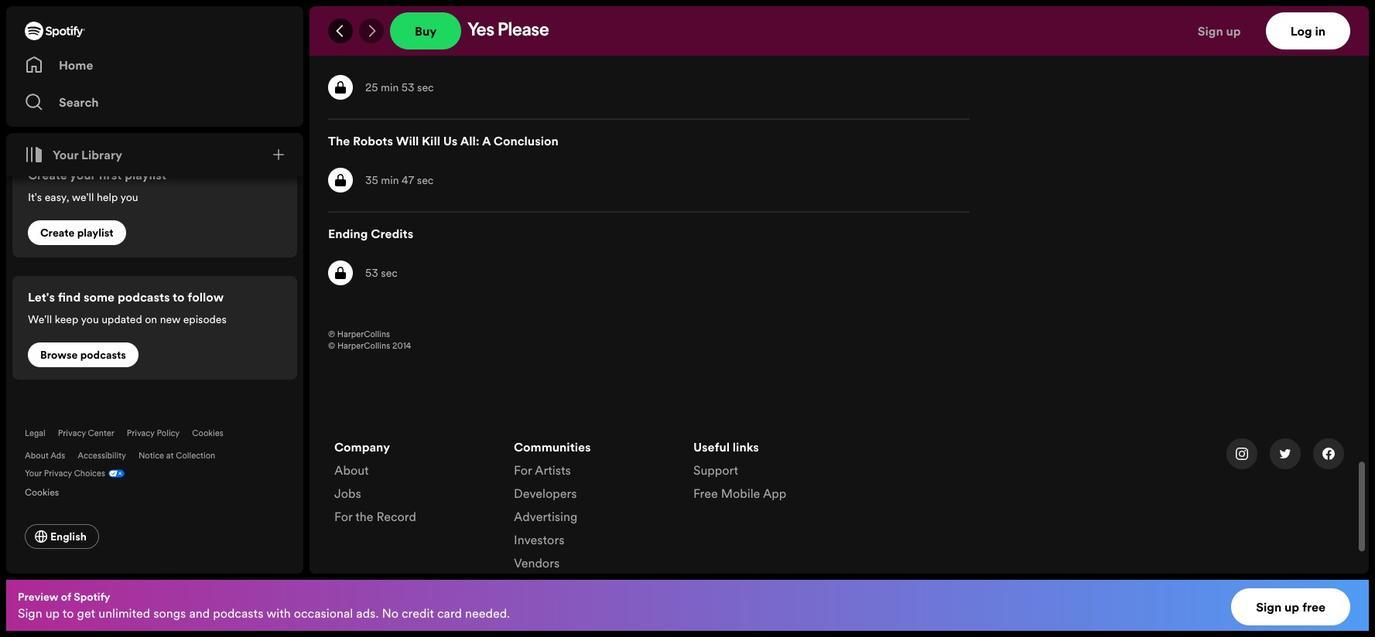 Task type: describe. For each thing, give the bounding box(es) containing it.
privacy policy link
[[127, 428, 180, 440]]

easy,
[[45, 190, 69, 205]]

songs
[[153, 605, 186, 622]]

legal link
[[25, 428, 45, 440]]

0 vertical spatial cookies link
[[192, 428, 223, 440]]

your library
[[53, 146, 122, 163]]

list containing communities
[[514, 439, 675, 578]]

occasional
[[294, 605, 353, 622]]

your
[[70, 166, 96, 183]]

instagram image
[[1236, 448, 1248, 460]]

of
[[61, 590, 71, 605]]

main element
[[6, 6, 303, 574]]

free
[[1302, 599, 1326, 616]]

browse
[[40, 347, 78, 363]]

to inside "let's find some podcasts to follow we'll keep you updated on new episodes"
[[173, 289, 185, 306]]

1 horizontal spatial 53
[[401, 80, 414, 95]]

credits
[[371, 225, 413, 242]]

let's find some podcasts to follow we'll keep you updated on new episodes
[[28, 289, 227, 327]]

collection
[[176, 450, 215, 462]]

25 min 53 sec
[[365, 80, 434, 95]]

us
[[443, 132, 458, 149]]

links
[[733, 439, 759, 456]]

let's
[[28, 289, 55, 306]]

sec for robots
[[417, 173, 434, 188]]

sign up button
[[1192, 12, 1266, 50]]

privacy down ads
[[44, 468, 72, 480]]

ending
[[328, 225, 368, 242]]

buy button
[[390, 12, 461, 50]]

log in
[[1290, 22, 1326, 39]]

center
[[88, 428, 114, 440]]

sign inside preview of spotify sign up to get unlimited songs and podcasts with occasional ads. no credit card needed.
[[18, 605, 42, 622]]

about inside main element
[[25, 450, 49, 462]]

notice at collection link
[[138, 450, 215, 462]]

53 sec
[[365, 265, 398, 281]]

investors
[[514, 532, 565, 549]]

we'll
[[72, 190, 94, 205]]

find
[[58, 289, 81, 306]]

needed.
[[465, 605, 510, 622]]

go back image
[[334, 25, 347, 37]]

all:
[[460, 132, 479, 149]]

for the record link
[[334, 508, 416, 532]]

yes please
[[468, 22, 549, 40]]

artists
[[535, 462, 571, 479]]

create for your
[[28, 166, 67, 183]]

conclusion
[[494, 132, 559, 149]]

create playlist button
[[28, 221, 126, 245]]

spotify image
[[25, 22, 85, 40]]

unlimited
[[98, 605, 150, 622]]

jobs link
[[334, 485, 361, 508]]

developers
[[514, 485, 577, 502]]

1 vertical spatial podcasts
[[80, 347, 126, 363]]

home link
[[25, 50, 285, 80]]

app
[[763, 485, 786, 502]]

min for boys
[[381, 80, 399, 95]]

search link
[[25, 87, 285, 118]]

advertising link
[[514, 508, 578, 532]]

list containing useful links
[[693, 439, 854, 508]]

podcasts inside "let's find some podcasts to follow we'll keep you updated on new episodes"
[[118, 289, 170, 306]]

about inside company about jobs for the record
[[334, 462, 369, 479]]

35 min 47 sec
[[365, 173, 434, 188]]

follow
[[188, 289, 224, 306]]

min for robots
[[381, 173, 399, 188]]

preview
[[18, 590, 58, 605]]

accessibility
[[78, 450, 126, 462]]

notice
[[138, 450, 164, 462]]

support
[[693, 462, 738, 479]]

to inside preview of spotify sign up to get unlimited songs and podcasts with occasional ads. no credit card needed.
[[63, 605, 74, 622]]

developers link
[[514, 485, 577, 508]]

create playlist
[[40, 225, 113, 241]]

support link
[[693, 462, 738, 485]]

mobile
[[721, 485, 760, 502]]

up for sign up free
[[1285, 599, 1299, 616]]

your for your library
[[53, 146, 78, 163]]

playlist inside create your first playlist it's easy, we'll help you
[[125, 166, 166, 183]]

you for some
[[81, 312, 99, 327]]

for inside company about jobs for the record
[[334, 508, 352, 525]]

no
[[382, 605, 398, 622]]

privacy center link
[[58, 428, 114, 440]]

useful
[[693, 439, 730, 456]]

it's
[[28, 190, 42, 205]]

1 horizontal spatial cookies
[[192, 428, 223, 440]]

the
[[328, 132, 350, 149]]

ending credits
[[328, 225, 413, 242]]

privacy for privacy center
[[58, 428, 86, 440]]

home
[[59, 56, 93, 74]]

1 vertical spatial cookies link
[[25, 483, 71, 500]]

free mobile app link
[[693, 485, 786, 508]]



Task type: vqa. For each thing, say whether or not it's contained in the screenshot.
Up inside the Preview of Spotify Sign up to get unlimited songs and podcasts with occasional ads. No credit card needed.
yes



Task type: locate. For each thing, give the bounding box(es) containing it.
℗
[[328, 329, 335, 340]]

sec up kill
[[417, 80, 434, 95]]

1 vertical spatial you
[[81, 312, 99, 327]]

about up jobs
[[334, 462, 369, 479]]

about ads
[[25, 450, 65, 462]]

2 harpercollins from the top
[[337, 340, 390, 352]]

0 vertical spatial cookies
[[192, 428, 223, 440]]

2 min from the top
[[381, 173, 399, 188]]

we'll
[[28, 312, 52, 327]]

you right the help
[[120, 190, 138, 205]]

for inside communities for artists developers advertising investors vendors
[[514, 462, 532, 479]]

podcasts up on
[[118, 289, 170, 306]]

sign for sign up free
[[1256, 599, 1282, 616]]

1 vertical spatial min
[[381, 173, 399, 188]]

up for sign up
[[1226, 22, 1241, 39]]

list containing company
[[334, 439, 495, 532]]

record
[[376, 508, 416, 525]]

ads
[[50, 450, 65, 462]]

min
[[381, 80, 399, 95], [381, 173, 399, 188]]

min right 25
[[381, 80, 399, 95]]

ads.
[[356, 605, 379, 622]]

some
[[84, 289, 115, 306]]

podcasts inside preview of spotify sign up to get unlimited songs and podcasts with occasional ads. no credit card needed.
[[213, 605, 263, 622]]

1 horizontal spatial sign
[[1198, 22, 1223, 39]]

useful links support free mobile app
[[693, 439, 786, 502]]

2014
[[392, 340, 411, 352]]

search
[[59, 94, 99, 111]]

browse podcasts link
[[28, 343, 138, 368]]

1 vertical spatial cookies
[[25, 486, 59, 499]]

choices
[[74, 468, 105, 480]]

up left of
[[45, 605, 60, 622]]

0 vertical spatial min
[[381, 80, 399, 95]]

privacy up notice
[[127, 428, 155, 440]]

communities
[[514, 439, 591, 456]]

cookies up collection
[[192, 428, 223, 440]]

to
[[173, 289, 185, 306], [63, 605, 74, 622]]

legal
[[25, 428, 45, 440]]

1 vertical spatial 53
[[365, 265, 378, 281]]

up left free
[[1285, 599, 1299, 616]]

0 horizontal spatial your
[[25, 468, 42, 480]]

create up easy,
[[28, 166, 67, 183]]

0 vertical spatial to
[[173, 289, 185, 306]]

3 list from the left
[[693, 439, 854, 508]]

up
[[1226, 22, 1241, 39], [1285, 599, 1299, 616], [45, 605, 60, 622]]

playlist down the help
[[77, 225, 113, 241]]

1 horizontal spatial cookies link
[[192, 428, 223, 440]]

you
[[120, 190, 138, 205], [81, 312, 99, 327]]

up inside preview of spotify sign up to get unlimited songs and podcasts with occasional ads. no credit card needed.
[[45, 605, 60, 622]]

spotify
[[74, 590, 110, 605]]

california consumer privacy act (ccpa) opt-out icon image
[[105, 468, 125, 483]]

about left ads
[[25, 450, 49, 462]]

harpercollins right ©
[[337, 340, 390, 352]]

episodes
[[183, 312, 227, 327]]

cookies link down your privacy choices button
[[25, 483, 71, 500]]

©
[[328, 340, 335, 352]]

free
[[693, 485, 718, 502]]

buy
[[415, 22, 437, 39]]

0 horizontal spatial you
[[81, 312, 99, 327]]

you for first
[[120, 190, 138, 205]]

0 horizontal spatial playlist
[[77, 225, 113, 241]]

with
[[266, 605, 291, 622]]

a
[[482, 132, 491, 149]]

0 horizontal spatial sign
[[18, 605, 42, 622]]

new
[[160, 312, 180, 327]]

1 vertical spatial playlist
[[77, 225, 113, 241]]

0 vertical spatial playlist
[[125, 166, 166, 183]]

1 horizontal spatial you
[[120, 190, 138, 205]]

your down about ads link
[[25, 468, 42, 480]]

for
[[514, 462, 532, 479], [334, 508, 352, 525]]

communities for artists developers advertising investors vendors
[[514, 439, 591, 572]]

playlist right first
[[125, 166, 166, 183]]

0 vertical spatial podcasts
[[118, 289, 170, 306]]

your privacy choices button
[[25, 468, 105, 480]]

2 horizontal spatial sign
[[1256, 599, 1282, 616]]

1 horizontal spatial for
[[514, 462, 532, 479]]

1 harpercollins from the top
[[337, 329, 390, 340]]

podcasts right and
[[213, 605, 263, 622]]

0 vertical spatial create
[[28, 166, 67, 183]]

1 vertical spatial for
[[334, 508, 352, 525]]

your up your
[[53, 146, 78, 163]]

up left log
[[1226, 22, 1241, 39]]

podcasts
[[118, 289, 170, 306], [80, 347, 126, 363], [213, 605, 263, 622]]

first
[[98, 166, 122, 183]]

you inside create your first playlist it's easy, we'll help you
[[120, 190, 138, 205]]

policy
[[157, 428, 180, 440]]

1 horizontal spatial about
[[334, 462, 369, 479]]

create inside create your first playlist it's easy, we'll help you
[[28, 166, 67, 183]]

company about jobs for the record
[[334, 439, 416, 525]]

browse podcasts
[[40, 347, 126, 363]]

kill
[[422, 132, 440, 149]]

up inside top bar and user menu element
[[1226, 22, 1241, 39]]

accessibility link
[[78, 450, 126, 462]]

0 horizontal spatial 53
[[365, 265, 378, 281]]

in
[[1315, 22, 1326, 39]]

credit
[[402, 605, 434, 622]]

keep
[[55, 312, 78, 327]]

0 horizontal spatial to
[[63, 605, 74, 622]]

0 horizontal spatial cookies link
[[25, 483, 71, 500]]

to up new
[[173, 289, 185, 306]]

about link
[[334, 462, 369, 485]]

1 horizontal spatial up
[[1226, 22, 1241, 39]]

notice at collection
[[138, 450, 215, 462]]

playlist inside button
[[77, 225, 113, 241]]

yes
[[468, 22, 494, 40]]

playlist
[[125, 166, 166, 183], [77, 225, 113, 241]]

vendors
[[514, 555, 560, 572]]

2 horizontal spatial up
[[1285, 599, 1299, 616]]

1 vertical spatial your
[[25, 468, 42, 480]]

card
[[437, 605, 462, 622]]

you right keep
[[81, 312, 99, 327]]

investors link
[[514, 532, 565, 555]]

podcasts down updated
[[80, 347, 126, 363]]

at
[[166, 450, 174, 462]]

1 vertical spatial to
[[63, 605, 74, 622]]

the robots will kill us all: a conclusion
[[328, 132, 559, 149]]

company
[[334, 439, 390, 456]]

min left 47
[[381, 173, 399, 188]]

1 vertical spatial create
[[40, 225, 75, 241]]

to left get
[[63, 605, 74, 622]]

on
[[145, 312, 157, 327]]

about
[[25, 450, 49, 462], [334, 462, 369, 479]]

privacy up ads
[[58, 428, 86, 440]]

updated
[[102, 312, 142, 327]]

create down easy,
[[40, 225, 75, 241]]

privacy for privacy policy
[[127, 428, 155, 440]]

0 vertical spatial sec
[[417, 80, 434, 95]]

create
[[28, 166, 67, 183], [40, 225, 75, 241]]

english button
[[25, 525, 99, 549]]

for artists link
[[514, 462, 571, 485]]

log
[[1290, 22, 1312, 39]]

1 horizontal spatial list
[[514, 439, 675, 578]]

1 horizontal spatial playlist
[[125, 166, 166, 183]]

cookies down your privacy choices button
[[25, 486, 59, 499]]

top bar and user menu element
[[310, 6, 1369, 56]]

47
[[402, 173, 414, 188]]

go forward image
[[365, 25, 378, 37]]

2 vertical spatial sec
[[381, 265, 398, 281]]

harpercollins
[[337, 329, 390, 340], [337, 340, 390, 352]]

sign for sign up
[[1198, 22, 1223, 39]]

facebook image
[[1323, 448, 1335, 460]]

harpercollins right ℗
[[337, 329, 390, 340]]

for left the
[[334, 508, 352, 525]]

0 vertical spatial you
[[120, 190, 138, 205]]

0 horizontal spatial for
[[334, 508, 352, 525]]

1 horizontal spatial your
[[53, 146, 78, 163]]

0 horizontal spatial up
[[45, 605, 60, 622]]

53 right 25
[[401, 80, 414, 95]]

please
[[498, 22, 549, 40]]

create inside button
[[40, 225, 75, 241]]

sec down the credits at top
[[381, 265, 398, 281]]

0 vertical spatial your
[[53, 146, 78, 163]]

1 list from the left
[[334, 439, 495, 532]]

library
[[81, 146, 122, 163]]

0 horizontal spatial list
[[334, 439, 495, 532]]

create for playlist
[[40, 225, 75, 241]]

1 min from the top
[[381, 80, 399, 95]]

sec for boys
[[417, 80, 434, 95]]

about ads link
[[25, 450, 65, 462]]

english
[[50, 529, 87, 545]]

list
[[334, 439, 495, 532], [514, 439, 675, 578], [693, 439, 854, 508]]

sign inside top bar and user menu element
[[1198, 22, 1223, 39]]

0 vertical spatial for
[[514, 462, 532, 479]]

sign up free button
[[1231, 589, 1350, 626]]

robots
[[353, 132, 393, 149]]

0 horizontal spatial about
[[25, 450, 49, 462]]

your library button
[[19, 139, 129, 170]]

0 horizontal spatial cookies
[[25, 486, 59, 499]]

vendors link
[[514, 555, 560, 578]]

2 horizontal spatial list
[[693, 439, 854, 508]]

2 list from the left
[[514, 439, 675, 578]]

twitter image
[[1279, 448, 1292, 460]]

sign up
[[1198, 22, 1241, 39]]

1 horizontal spatial to
[[173, 289, 185, 306]]

your inside button
[[53, 146, 78, 163]]

35
[[365, 173, 378, 188]]

you inside "let's find some podcasts to follow we'll keep you updated on new episodes"
[[81, 312, 99, 327]]

2 vertical spatial podcasts
[[213, 605, 263, 622]]

0 vertical spatial 53
[[401, 80, 414, 95]]

1 vertical spatial sec
[[417, 173, 434, 188]]

for left artists
[[514, 462, 532, 479]]

your for your privacy choices
[[25, 468, 42, 480]]

get
[[77, 605, 95, 622]]

sec right 47
[[417, 173, 434, 188]]

cookies link up collection
[[192, 428, 223, 440]]

your privacy choices
[[25, 468, 105, 480]]

53 down ending credits
[[365, 265, 378, 281]]



